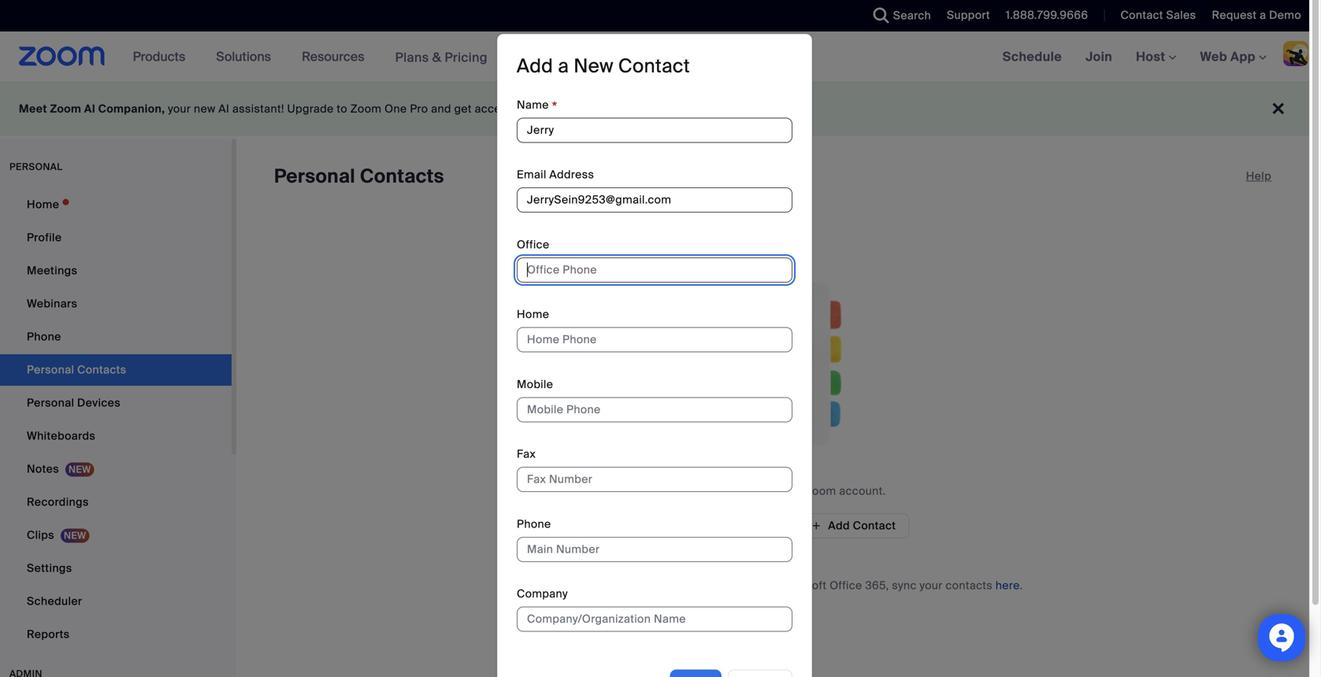 Task type: describe. For each thing, give the bounding box(es) containing it.
add image
[[811, 519, 822, 534]]

contact sales
[[1121, 8, 1197, 22]]

address
[[550, 168, 594, 182]]

email address
[[517, 168, 594, 182]]

product information navigation
[[121, 32, 500, 83]]

fax
[[517, 447, 536, 462]]

for google calendar, microsoft exchange, and microsoft office 365, sync your contacts here .
[[523, 579, 1023, 593]]

account.
[[840, 484, 886, 499]]

zoom logo image
[[19, 46, 105, 66]]

clips
[[27, 528, 54, 543]]

home inside personal menu menu
[[27, 197, 59, 212]]

add a new contact
[[517, 54, 690, 78]]

assistant!
[[232, 102, 284, 116]]

scheduler link
[[0, 586, 232, 618]]

additional
[[639, 102, 692, 116]]

1 horizontal spatial to
[[516, 102, 527, 116]]

0 horizontal spatial to
[[337, 102, 348, 116]]

here
[[996, 579, 1020, 593]]

name *
[[517, 98, 558, 116]]

request
[[1212, 8, 1257, 22]]

exchange,
[[694, 579, 750, 593]]

recordings
[[27, 495, 89, 510]]

contact sales link up meetings navigation
[[1121, 8, 1197, 22]]

email
[[517, 168, 547, 182]]

contact inside dialog
[[619, 54, 690, 78]]

added
[[728, 484, 763, 499]]

pro
[[410, 102, 428, 116]]

companion,
[[98, 102, 165, 116]]

join
[[1086, 48, 1113, 65]]

whiteboards
[[27, 429, 95, 444]]

your for companion,
[[168, 102, 191, 116]]

Email Address text field
[[517, 188, 793, 213]]

Company text field
[[517, 607, 793, 633]]

pricing
[[445, 49, 488, 66]]

reports
[[27, 628, 70, 642]]

no contacts added to your zoom account.
[[660, 484, 886, 499]]

devices
[[77, 396, 121, 411]]

contact sales link up join
[[1109, 0, 1201, 32]]

0 vertical spatial contacts
[[679, 484, 726, 499]]

personal for personal devices
[[27, 396, 74, 411]]

1 microsoft from the left
[[640, 579, 691, 593]]

meet zoom ai companion, your new ai assistant! upgrade to zoom one pro and get access to ai companion at no additional cost. upgrade today
[[19, 102, 806, 116]]

1 vertical spatial contacts
[[946, 579, 993, 593]]

recordings link
[[0, 487, 232, 519]]

Mobile text field
[[517, 398, 793, 423]]

1 vertical spatial and
[[753, 579, 773, 593]]

phone inside add a new contact dialog
[[517, 517, 551, 532]]

365,
[[866, 579, 889, 593]]

add a new contact dialog
[[497, 34, 813, 678]]

plans & pricing
[[395, 49, 488, 66]]

phone link
[[0, 322, 232, 353]]

phone inside personal menu menu
[[27, 330, 61, 344]]

personal for personal contacts
[[274, 164, 356, 189]]

a for request
[[1260, 8, 1267, 22]]

personal contacts
[[274, 164, 444, 189]]

settings
[[27, 562, 72, 576]]

2 horizontal spatial to
[[766, 484, 776, 499]]

2 horizontal spatial contact
[[1121, 8, 1164, 22]]

today
[[775, 102, 806, 116]]

join link
[[1074, 32, 1125, 82]]

*
[[552, 98, 558, 116]]

calendar,
[[586, 579, 637, 593]]

2 vertical spatial your
[[920, 579, 943, 593]]

settings link
[[0, 553, 232, 585]]

meet zoom ai companion, footer
[[0, 82, 1310, 136]]

company
[[517, 587, 568, 602]]

no
[[623, 102, 636, 116]]

request a demo
[[1212, 8, 1302, 22]]



Task type: vqa. For each thing, say whether or not it's contained in the screenshot.
Meet
yes



Task type: locate. For each thing, give the bounding box(es) containing it.
1.888.799.9666 button
[[994, 0, 1093, 32], [1006, 8, 1089, 22]]

notes
[[27, 462, 59, 477]]

add for add contact
[[829, 519, 850, 534]]

1 horizontal spatial contact
[[853, 519, 896, 534]]

contact left sales
[[1121, 8, 1164, 22]]

microsoft
[[640, 579, 691, 593], [776, 579, 827, 593]]

0 vertical spatial phone
[[27, 330, 61, 344]]

phone
[[27, 330, 61, 344], [517, 517, 551, 532]]

upgrade down product information navigation
[[287, 102, 334, 116]]

plans & pricing link
[[395, 49, 488, 66], [395, 49, 488, 66]]

meetings navigation
[[991, 32, 1322, 83]]

contacts
[[360, 164, 444, 189]]

and left the get
[[431, 102, 451, 116]]

notes link
[[0, 454, 232, 485]]

contacts
[[679, 484, 726, 499], [946, 579, 993, 593]]

name
[[517, 98, 549, 112]]

0 horizontal spatial a
[[558, 54, 569, 78]]

2 horizontal spatial your
[[920, 579, 943, 593]]

0 vertical spatial a
[[1260, 8, 1267, 22]]

0 vertical spatial add
[[517, 54, 553, 78]]

Office Phone text field
[[517, 258, 793, 283]]

personal
[[274, 164, 356, 189], [27, 396, 74, 411]]

contact inside button
[[853, 519, 896, 534]]

ai right new
[[219, 102, 230, 116]]

0 horizontal spatial ai
[[84, 102, 95, 116]]

1.888.799.9666
[[1006, 8, 1089, 22]]

1 vertical spatial home
[[517, 308, 550, 322]]

a for add
[[558, 54, 569, 78]]

scheduler
[[27, 595, 82, 609]]

0 horizontal spatial office
[[517, 238, 550, 252]]

a inside dialog
[[558, 54, 569, 78]]

ai left *
[[530, 102, 541, 116]]

clips link
[[0, 520, 232, 552]]

help link
[[1247, 164, 1272, 189]]

phone up "for"
[[517, 517, 551, 532]]

0 horizontal spatial add
[[517, 54, 553, 78]]

your
[[168, 102, 191, 116], [779, 484, 802, 499], [920, 579, 943, 593]]

no
[[660, 484, 676, 499]]

0 vertical spatial personal
[[274, 164, 356, 189]]

a left demo at the top of the page
[[1260, 8, 1267, 22]]

for
[[523, 579, 541, 593]]

access
[[475, 102, 514, 116]]

0 vertical spatial and
[[431, 102, 451, 116]]

microsoft down add image
[[776, 579, 827, 593]]

1 horizontal spatial zoom
[[351, 102, 382, 116]]

1 horizontal spatial contacts
[[946, 579, 993, 593]]

sync
[[892, 579, 917, 593]]

support link
[[936, 0, 994, 32], [947, 8, 991, 22]]

office
[[517, 238, 550, 252], [830, 579, 863, 593]]

office inside add a new contact dialog
[[517, 238, 550, 252]]

your right sync
[[920, 579, 943, 593]]

1 vertical spatial add
[[829, 519, 850, 534]]

at
[[609, 102, 620, 116]]

0 horizontal spatial contact
[[619, 54, 690, 78]]

3 ai from the left
[[530, 102, 541, 116]]

1 horizontal spatial your
[[779, 484, 802, 499]]

new
[[574, 54, 614, 78]]

2 vertical spatial contact
[[853, 519, 896, 534]]

0 horizontal spatial home
[[27, 197, 59, 212]]

meetings link
[[0, 255, 232, 287]]

0 vertical spatial home
[[27, 197, 59, 212]]

add for add a new contact
[[517, 54, 553, 78]]

1 vertical spatial personal
[[27, 396, 74, 411]]

Home text field
[[517, 328, 793, 353]]

new
[[194, 102, 216, 116]]

google
[[544, 579, 583, 593]]

0 horizontal spatial zoom
[[50, 102, 81, 116]]

1 horizontal spatial phone
[[517, 517, 551, 532]]

1 horizontal spatial ai
[[219, 102, 230, 116]]

2 upgrade from the left
[[725, 102, 772, 116]]

your right added
[[779, 484, 802, 499]]

ai
[[84, 102, 95, 116], [219, 102, 230, 116], [530, 102, 541, 116]]

to right added
[[766, 484, 776, 499]]

request a demo link
[[1201, 0, 1322, 32], [1212, 8, 1302, 22]]

ai left the companion,
[[84, 102, 95, 116]]

0 horizontal spatial contacts
[[679, 484, 726, 499]]

schedule
[[1003, 48, 1062, 65]]

2 microsoft from the left
[[776, 579, 827, 593]]

office down "email"
[[517, 238, 550, 252]]

0 vertical spatial your
[[168, 102, 191, 116]]

microsoft up company text field
[[640, 579, 691, 593]]

personal menu menu
[[0, 189, 232, 653]]

home up the profile in the left top of the page
[[27, 197, 59, 212]]

0 vertical spatial contact
[[1121, 8, 1164, 22]]

demo
[[1270, 8, 1302, 22]]

0 horizontal spatial personal
[[27, 396, 74, 411]]

support
[[947, 8, 991, 22]]

0 horizontal spatial and
[[431, 102, 451, 116]]

home up mobile
[[517, 308, 550, 322]]

to left one
[[337, 102, 348, 116]]

Phone text field
[[517, 537, 793, 563]]

get
[[454, 102, 472, 116]]

to
[[337, 102, 348, 116], [516, 102, 527, 116], [766, 484, 776, 499]]

zoom right the meet
[[50, 102, 81, 116]]

a left 'new'
[[558, 54, 569, 78]]

1 horizontal spatial and
[[753, 579, 773, 593]]

your inside meet zoom ai companion, footer
[[168, 102, 191, 116]]

whiteboards link
[[0, 421, 232, 452]]

personal inside menu
[[27, 396, 74, 411]]

and inside meet zoom ai companion, footer
[[431, 102, 451, 116]]

1 horizontal spatial office
[[830, 579, 863, 593]]

reports link
[[0, 619, 232, 651]]

contacts right no
[[679, 484, 726, 499]]

0 horizontal spatial microsoft
[[640, 579, 691, 593]]

sales
[[1167, 8, 1197, 22]]

meetings
[[27, 264, 77, 278]]

1 horizontal spatial home
[[517, 308, 550, 322]]

webinars
[[27, 297, 77, 311]]

upgrade right the cost.
[[725, 102, 772, 116]]

1 vertical spatial phone
[[517, 517, 551, 532]]

one
[[385, 102, 407, 116]]

1 horizontal spatial microsoft
[[776, 579, 827, 593]]

mobile
[[517, 377, 553, 392]]

home inside add a new contact dialog
[[517, 308, 550, 322]]

add up name
[[517, 54, 553, 78]]

contact down account.
[[853, 519, 896, 534]]

personal devices
[[27, 396, 121, 411]]

webinars link
[[0, 288, 232, 320]]

1 horizontal spatial upgrade
[[725, 102, 772, 116]]

0 horizontal spatial your
[[168, 102, 191, 116]]

add
[[517, 54, 553, 78], [829, 519, 850, 534]]

1 vertical spatial office
[[830, 579, 863, 593]]

office left 365,
[[830, 579, 863, 593]]

0 horizontal spatial upgrade
[[287, 102, 334, 116]]

1 upgrade from the left
[[287, 102, 334, 116]]

contacts left here link
[[946, 579, 993, 593]]

0 horizontal spatial phone
[[27, 330, 61, 344]]

upgrade today link
[[725, 102, 806, 116]]

to right access
[[516, 102, 527, 116]]

zoom
[[50, 102, 81, 116], [351, 102, 382, 116], [805, 484, 837, 499]]

1 horizontal spatial add
[[829, 519, 850, 534]]

home link
[[0, 189, 232, 221]]

zoom up add image
[[805, 484, 837, 499]]

add right add image
[[829, 519, 850, 534]]

0 vertical spatial office
[[517, 238, 550, 252]]

Fax text field
[[517, 467, 793, 493]]

contact
[[1121, 8, 1164, 22], [619, 54, 690, 78], [853, 519, 896, 534]]

zoom left one
[[351, 102, 382, 116]]

1 vertical spatial your
[[779, 484, 802, 499]]

contact sales link
[[1109, 0, 1201, 32], [1121, 8, 1197, 22]]

1 horizontal spatial personal
[[274, 164, 356, 189]]

upgrade
[[287, 102, 334, 116], [725, 102, 772, 116]]

personal devices link
[[0, 388, 232, 419]]

add contact button
[[798, 514, 910, 539]]

a
[[1260, 8, 1267, 22], [558, 54, 569, 78]]

add inside button
[[829, 519, 850, 534]]

1 vertical spatial contact
[[619, 54, 690, 78]]

schedule link
[[991, 32, 1074, 82]]

First and Last Name text field
[[517, 118, 793, 143]]

and
[[431, 102, 451, 116], [753, 579, 773, 593]]

plans
[[395, 49, 429, 66]]

banner containing schedule
[[0, 32, 1322, 83]]

profile
[[27, 231, 62, 245]]

1 horizontal spatial a
[[1260, 8, 1267, 22]]

banner
[[0, 32, 1322, 83]]

meet
[[19, 102, 47, 116]]

2 horizontal spatial zoom
[[805, 484, 837, 499]]

here link
[[996, 579, 1020, 593]]

cost.
[[695, 102, 722, 116]]

home
[[27, 197, 59, 212], [517, 308, 550, 322]]

add contact
[[829, 519, 896, 534]]

personal
[[9, 161, 63, 173]]

add inside dialog
[[517, 54, 553, 78]]

profile link
[[0, 222, 232, 254]]

contact up meet zoom ai companion, footer
[[619, 54, 690, 78]]

help
[[1247, 169, 1272, 184]]

&
[[432, 49, 442, 66]]

1 ai from the left
[[84, 102, 95, 116]]

1 vertical spatial a
[[558, 54, 569, 78]]

companion
[[544, 102, 606, 116]]

your for to
[[779, 484, 802, 499]]

and right exchange,
[[753, 579, 773, 593]]

your left new
[[168, 102, 191, 116]]

2 horizontal spatial ai
[[530, 102, 541, 116]]

phone down webinars
[[27, 330, 61, 344]]

2 ai from the left
[[219, 102, 230, 116]]

.
[[1020, 579, 1023, 593]]



